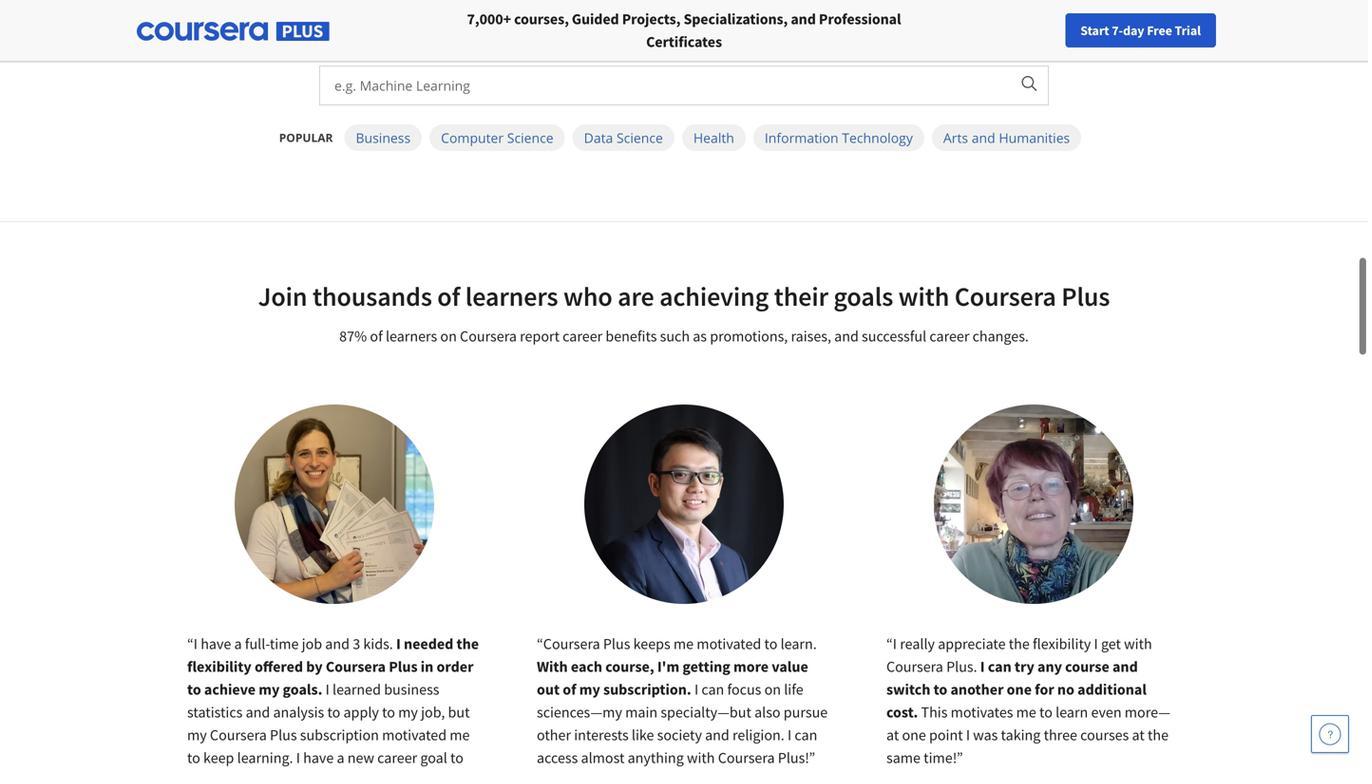 Task type: vqa. For each thing, say whether or not it's contained in the screenshot.
and within the the I can focus on life sciences—my main specialty—but also pursue other interests like society and religion. I can access almost anything with Coursera Plus!
yes



Task type: describe. For each thing, give the bounding box(es) containing it.
can for try
[[988, 658, 1012, 677]]

such
[[660, 327, 690, 346]]

i left get
[[1094, 635, 1098, 654]]

i really appreciate the flexibility i get with coursera plus.
[[887, 635, 1153, 677]]

job,
[[421, 703, 445, 722]]

almost
[[581, 749, 625, 768]]

more—
[[1125, 703, 1171, 722]]

courses
[[1081, 726, 1129, 745]]

needed
[[404, 635, 454, 654]]

one inside the "this motivates me to learn even more— at one point i was taking three courses at the same time!"
[[902, 726, 927, 745]]

another
[[951, 681, 1004, 700]]

have inside i learned business statistics and analysis to apply to my job, but my coursera plus subscription motivated me to keep learning. i have a new career goal to pivot into data analysis and data science.
[[303, 749, 334, 768]]

find
[[999, 22, 1024, 39]]

really
[[900, 635, 935, 654]]

with
[[537, 658, 568, 677]]

course
[[1066, 658, 1110, 677]]

business
[[384, 681, 440, 700]]

who
[[564, 280, 613, 313]]

0 vertical spatial analysis
[[273, 703, 324, 722]]

as
[[693, 327, 707, 346]]

i right 'goals.'
[[326, 681, 330, 700]]

i inside 'i needed the flexibility offered by coursera plus in order to achieve my goals.'
[[396, 635, 401, 654]]

keeps
[[634, 635, 671, 654]]

interests
[[574, 726, 629, 745]]

plus.
[[947, 658, 978, 677]]

me inside the "this motivates me to learn even more— at one point i was taking three courses at the same time!"
[[1017, 703, 1037, 722]]

0 vertical spatial with
[[899, 280, 950, 313]]

certificates
[[646, 32, 722, 51]]

to up subscription
[[327, 703, 341, 722]]

3
[[353, 635, 360, 654]]

getting
[[683, 658, 731, 677]]

order
[[437, 658, 474, 677]]

keep
[[203, 749, 234, 768]]

and down the new
[[336, 772, 361, 773]]

career
[[1082, 22, 1118, 39]]

a inside i learned business statistics and analysis to apply to my job, but my coursera plus subscription motivated me to keep learning. i have a new career goal to pivot into data analysis and data science.
[[337, 749, 345, 768]]

statistics
[[187, 703, 243, 722]]

more
[[734, 658, 769, 677]]

time!
[[924, 749, 957, 768]]

flexibility inside 'i needed the flexibility offered by coursera plus in order to achieve my goals.'
[[187, 658, 252, 677]]

and down achieve
[[246, 703, 270, 722]]

me inside i learned business statistics and analysis to apply to my job, but my coursera plus subscription motivated me to keep learning. i have a new career goal to pivot into data analysis and data science.
[[450, 726, 470, 745]]

0 vertical spatial have
[[201, 635, 231, 654]]

show notifications image
[[1148, 24, 1170, 47]]

the inside i really appreciate the flexibility i get with coursera plus.
[[1009, 635, 1030, 654]]

coursera inside i can focus on life sciences—my main specialty—but also pursue other interests like society and religion. i can access almost anything with coursera plus!
[[718, 749, 775, 768]]

7,000+ courses, guided projects, specializations, and professional certificates
[[467, 10, 901, 51]]

2 horizontal spatial career
[[930, 327, 970, 346]]

thousands
[[313, 280, 432, 313]]

humanities
[[999, 129, 1070, 147]]

i learned business statistics and analysis to apply to my job, but my coursera plus subscription motivated me to keep learning. i have a new career goal to pivot into data analysis and data science.
[[187, 681, 470, 773]]

and inside 7,000+ courses, guided projects, specializations, and professional certificates
[[791, 10, 816, 29]]

focus
[[728, 681, 762, 700]]

career inside i learned business statistics and analysis to apply to my job, but my coursera plus subscription motivated me to keep learning. i have a new career goal to pivot into data analysis and data science.
[[377, 749, 417, 768]]

try
[[1015, 658, 1035, 677]]

learn.
[[781, 635, 817, 654]]

point
[[930, 726, 963, 745]]

plus inside i learned business statistics and analysis to apply to my job, but my coursera plus subscription motivated me to keep learning. i have a new career goal to pivot into data analysis and data science.
[[270, 726, 297, 745]]

learn
[[1056, 703, 1089, 722]]

motivates
[[951, 703, 1014, 722]]

i inside the "this motivates me to learn even more— at one point i was taking three courses at the same time!"
[[966, 726, 970, 745]]

information technology
[[765, 129, 913, 147]]

0 horizontal spatial learners
[[386, 327, 437, 346]]

arts and humanities button
[[932, 125, 1082, 151]]

and inside button
[[972, 129, 996, 147]]

like
[[632, 726, 654, 745]]

can for focus
[[702, 681, 725, 700]]

and inside the i can try any course and switch to another one for no additional cost.
[[1113, 658, 1138, 677]]

to right goal at the bottom of page
[[451, 749, 464, 768]]

the inside the "this motivates me to learn even more— at one point i was taking three courses at the same time!"
[[1148, 726, 1169, 745]]

1 vertical spatial analysis
[[282, 772, 333, 773]]

join thousands of learners who are achieving their goals with coursera plus
[[258, 280, 1110, 313]]

1 horizontal spatial career
[[563, 327, 603, 346]]

find your new career
[[999, 22, 1118, 39]]

plus inside coursera plus keeps me motivated to learn. with each course, i'm getting more value out of my subscription.
[[603, 635, 631, 654]]

data science button
[[573, 125, 675, 151]]

goals.
[[283, 681, 323, 700]]

any
[[1038, 658, 1063, 677]]

successful
[[862, 327, 927, 346]]

also
[[755, 703, 781, 722]]

one inside the i can try any course and switch to another one for no additional cost.
[[1007, 681, 1032, 700]]

find your new career link
[[990, 19, 1128, 43]]

free
[[1147, 22, 1173, 39]]

your
[[1026, 22, 1051, 39]]

i can focus on life sciences—my main specialty—but also pursue other interests like society and religion. i can access almost anything with coursera plus!
[[537, 681, 828, 768]]

learner image abigail p. image
[[235, 405, 434, 604]]

technology
[[842, 129, 913, 147]]

professional
[[819, 10, 901, 29]]

learner image inés k. image
[[934, 405, 1134, 604]]

computer science button
[[430, 125, 565, 151]]

job
[[302, 635, 322, 654]]

my inside 'i needed the flexibility offered by coursera plus in order to achieve my goals.'
[[259, 681, 280, 700]]

raises,
[[791, 327, 832, 346]]

data
[[584, 129, 613, 147]]

learning.
[[237, 749, 293, 768]]

i up plus!
[[788, 726, 792, 745]]

new
[[1054, 22, 1079, 39]]

cost.
[[887, 703, 918, 722]]

business
[[356, 129, 411, 147]]

subscription.
[[604, 681, 692, 700]]

full-
[[245, 635, 270, 654]]

offered
[[255, 658, 303, 677]]

Search the 7,000+ courses in Coursera Plus text field
[[320, 67, 1009, 105]]

goals
[[834, 280, 894, 313]]

information
[[765, 129, 839, 147]]

to inside coursera plus keeps me motivated to learn. with each course, i'm getting more value out of my subscription.
[[765, 635, 778, 654]]

my down business
[[398, 703, 418, 722]]



Task type: locate. For each thing, give the bounding box(es) containing it.
to inside the "this motivates me to learn even more— at one point i was taking three courses at the same time!"
[[1040, 703, 1053, 722]]

0 horizontal spatial me
[[450, 726, 470, 745]]

i right plus.
[[981, 658, 985, 677]]

i
[[194, 635, 198, 654], [396, 635, 401, 654], [893, 635, 897, 654], [1094, 635, 1098, 654], [981, 658, 985, 677], [326, 681, 330, 700], [695, 681, 699, 700], [788, 726, 792, 745], [966, 726, 970, 745], [296, 749, 300, 768]]

motivated inside i learned business statistics and analysis to apply to my job, but my coursera plus subscription motivated me to keep learning. i have a new career goal to pivot into data analysis and data science.
[[382, 726, 447, 745]]

the up try
[[1009, 635, 1030, 654]]

0 vertical spatial on
[[440, 327, 457, 346]]

the inside 'i needed the flexibility offered by coursera plus in order to achieve my goals.'
[[457, 635, 479, 654]]

one up same on the right
[[902, 726, 927, 745]]

anything
[[628, 749, 684, 768]]

1 vertical spatial have
[[303, 749, 334, 768]]

0 horizontal spatial flexibility
[[187, 658, 252, 677]]

1 horizontal spatial of
[[437, 280, 460, 313]]

0 horizontal spatial can
[[702, 681, 725, 700]]

coursera plus keeps me motivated to learn. with each course, i'm getting more value out of my subscription.
[[537, 635, 817, 700]]

0 vertical spatial learners
[[465, 280, 558, 313]]

0 horizontal spatial data
[[251, 772, 279, 773]]

religion.
[[733, 726, 785, 745]]

my down the offered
[[259, 681, 280, 700]]

me down but
[[450, 726, 470, 745]]

1 horizontal spatial flexibility
[[1033, 635, 1091, 654]]

None search field
[[261, 12, 585, 50]]

on left report
[[440, 327, 457, 346]]

of right out
[[563, 681, 577, 700]]

i right the kids.
[[396, 635, 401, 654]]

arts
[[944, 129, 969, 147]]

0 vertical spatial a
[[234, 635, 242, 654]]

course,
[[606, 658, 655, 677]]

start 7-day free trial button
[[1066, 13, 1217, 48]]

flexibility
[[1033, 635, 1091, 654], [187, 658, 252, 677]]

in
[[421, 658, 434, 677]]

science right data
[[617, 129, 663, 147]]

coursera down really
[[887, 658, 944, 677]]

into
[[223, 772, 248, 773]]

0 horizontal spatial at
[[887, 726, 899, 745]]

a left the new
[[337, 749, 345, 768]]

me inside coursera plus keeps me motivated to learn. with each course, i'm getting more value out of my subscription.
[[674, 635, 694, 654]]

coursera up keep
[[210, 726, 267, 745]]

7-
[[1112, 22, 1124, 39]]

start
[[1081, 22, 1110, 39]]

7,000+
[[467, 10, 511, 29]]

goal
[[420, 749, 448, 768]]

on inside i can focus on life sciences—my main specialty—but also pursue other interests like society and religion. i can access almost anything with coursera plus!
[[765, 681, 781, 700]]

coursera image
[[23, 15, 144, 46]]

career left changes.
[[930, 327, 970, 346]]

1 data from the left
[[251, 772, 279, 773]]

my inside coursera plus keeps me motivated to learn. with each course, i'm getting more value out of my subscription.
[[580, 681, 601, 700]]

additional
[[1078, 681, 1147, 700]]

value
[[772, 658, 809, 677]]

2 science from the left
[[617, 129, 663, 147]]

health
[[694, 129, 735, 147]]

87%
[[339, 327, 367, 346]]

three
[[1044, 726, 1078, 745]]

this
[[921, 703, 948, 722]]

promotions,
[[710, 327, 788, 346]]

1 horizontal spatial can
[[795, 726, 818, 745]]

coursera left report
[[460, 327, 517, 346]]

can
[[988, 658, 1012, 677], [702, 681, 725, 700], [795, 726, 818, 745]]

my down statistics
[[187, 726, 207, 745]]

2 data from the left
[[364, 772, 392, 773]]

0 horizontal spatial one
[[902, 726, 927, 745]]

taking
[[1001, 726, 1041, 745]]

are
[[618, 280, 655, 313]]

1 horizontal spatial me
[[674, 635, 694, 654]]

to up statistics
[[187, 681, 201, 700]]

arts and humanities
[[944, 129, 1070, 147]]

2 horizontal spatial with
[[1125, 635, 1153, 654]]

information technology button
[[754, 125, 925, 151]]

learners up report
[[465, 280, 558, 313]]

the up order
[[457, 635, 479, 654]]

with right get
[[1125, 635, 1153, 654]]

of right 87%
[[370, 327, 383, 346]]

flexibility up "any"
[[1033, 635, 1091, 654]]

one down try
[[1007, 681, 1032, 700]]

i needed the flexibility offered by coursera plus in order to achieve my goals.
[[187, 635, 479, 700]]

science inside computer science button
[[507, 129, 554, 147]]

each
[[571, 658, 603, 677]]

and left professional
[[791, 10, 816, 29]]

1 vertical spatial flexibility
[[187, 658, 252, 677]]

can left try
[[988, 658, 1012, 677]]

1 vertical spatial can
[[702, 681, 725, 700]]

2 vertical spatial me
[[450, 726, 470, 745]]

a left full-
[[234, 635, 242, 654]]

me up 'i'm'
[[674, 635, 694, 654]]

at down "more—" at right bottom
[[1132, 726, 1145, 745]]

coursera up changes.
[[955, 280, 1057, 313]]

guided
[[572, 10, 619, 29]]

with inside i really appreciate the flexibility i get with coursera plus.
[[1125, 635, 1153, 654]]

1 vertical spatial one
[[902, 726, 927, 745]]

on
[[440, 327, 457, 346], [765, 681, 781, 700]]

my
[[259, 681, 280, 700], [580, 681, 601, 700], [398, 703, 418, 722], [187, 726, 207, 745]]

health button
[[682, 125, 746, 151]]

i left the was
[[966, 726, 970, 745]]

specializations,
[[684, 10, 788, 29]]

1 at from the left
[[887, 726, 899, 745]]

2 horizontal spatial me
[[1017, 703, 1037, 722]]

i right 'learning.'
[[296, 749, 300, 768]]

and up additional
[[1113, 658, 1138, 677]]

0 horizontal spatial science
[[507, 129, 554, 147]]

join
[[258, 280, 307, 313]]

and right arts
[[972, 129, 996, 147]]

can down pursue
[[795, 726, 818, 745]]

flexibility inside i really appreciate the flexibility i get with coursera plus.
[[1033, 635, 1091, 654]]

data down the new
[[364, 772, 392, 773]]

of
[[437, 280, 460, 313], [370, 327, 383, 346], [563, 681, 577, 700]]

1 horizontal spatial science
[[617, 129, 663, 147]]

their
[[774, 280, 829, 313]]

i left really
[[893, 635, 897, 654]]

1 horizontal spatial have
[[303, 749, 334, 768]]

0 vertical spatial me
[[674, 635, 694, 654]]

i have a full-time job and 3 kids.
[[194, 635, 396, 654]]

i left full-
[[194, 635, 198, 654]]

at down cost.
[[887, 726, 899, 745]]

society
[[657, 726, 702, 745]]

data down 'learning.'
[[251, 772, 279, 773]]

learned
[[333, 681, 381, 700]]

get
[[1102, 635, 1122, 654]]

1 horizontal spatial one
[[1007, 681, 1032, 700]]

2 vertical spatial with
[[687, 749, 715, 768]]

0 horizontal spatial of
[[370, 327, 383, 346]]

report
[[520, 327, 560, 346]]

1 vertical spatial me
[[1017, 703, 1037, 722]]

on for coursera
[[440, 327, 457, 346]]

1 vertical spatial learners
[[386, 327, 437, 346]]

same
[[887, 749, 921, 768]]

courses,
[[514, 10, 569, 29]]

i can try any course and switch to another one for no additional cost.
[[887, 658, 1147, 722]]

1 vertical spatial on
[[765, 681, 781, 700]]

0 horizontal spatial a
[[234, 635, 242, 654]]

with down society
[[687, 749, 715, 768]]

1 horizontal spatial learners
[[465, 280, 558, 313]]

coursera down religion.
[[718, 749, 775, 768]]

1 science from the left
[[507, 129, 554, 147]]

sciences—my
[[537, 703, 622, 722]]

to up pivot
[[187, 749, 200, 768]]

this motivates me to learn even more— at one point i was taking three courses at the same time!
[[887, 703, 1171, 768]]

by
[[306, 658, 323, 677]]

flexibility up achieve
[[187, 658, 252, 677]]

and right raises,
[[835, 327, 859, 346]]

0 horizontal spatial with
[[687, 749, 715, 768]]

have left full-
[[201, 635, 231, 654]]

plus!
[[778, 749, 809, 768]]

me
[[674, 635, 694, 654], [1017, 703, 1037, 722], [450, 726, 470, 745]]

i up specialty—but
[[695, 681, 699, 700]]

me up taking
[[1017, 703, 1037, 722]]

coursera inside coursera plus keeps me motivated to learn. with each course, i'm getting more value out of my subscription.
[[543, 635, 600, 654]]

0 horizontal spatial the
[[457, 635, 479, 654]]

motivated inside coursera plus keeps me motivated to learn. with each course, i'm getting more value out of my subscription.
[[697, 635, 762, 654]]

to up this
[[934, 681, 948, 700]]

analysis
[[273, 703, 324, 722], [282, 772, 333, 773]]

new
[[348, 749, 374, 768]]

0 vertical spatial of
[[437, 280, 460, 313]]

plus inside 'i needed the flexibility offered by coursera plus in order to achieve my goals.'
[[389, 658, 418, 677]]

1 vertical spatial with
[[1125, 635, 1153, 654]]

kids.
[[363, 635, 393, 654]]

science right computer
[[507, 129, 554, 147]]

learner image shi jie f. image
[[585, 405, 784, 604]]

science inside data science button
[[617, 129, 663, 147]]

plus
[[1062, 280, 1110, 313], [603, 635, 631, 654], [389, 658, 418, 677], [270, 726, 297, 745]]

subscription
[[300, 726, 379, 745]]

computer
[[441, 129, 504, 147]]

and left 3
[[325, 635, 350, 654]]

0 vertical spatial flexibility
[[1033, 635, 1091, 654]]

i'm
[[658, 658, 680, 677]]

87% of learners on coursera report career benefits such as promotions, raises, and successful career changes.
[[339, 327, 1029, 346]]

time
[[270, 635, 299, 654]]

0 horizontal spatial career
[[377, 749, 417, 768]]

on for life
[[765, 681, 781, 700]]

1 vertical spatial of
[[370, 327, 383, 346]]

analysis down 'goals.'
[[273, 703, 324, 722]]

2 vertical spatial of
[[563, 681, 577, 700]]

pursue
[[784, 703, 828, 722]]

help center image
[[1319, 723, 1342, 746]]

to inside the i can try any course and switch to another one for no additional cost.
[[934, 681, 948, 700]]

my down each
[[580, 681, 601, 700]]

to down for
[[1040, 703, 1053, 722]]

to inside 'i needed the flexibility offered by coursera plus in order to achieve my goals.'
[[187, 681, 201, 700]]

for
[[1035, 681, 1055, 700]]

benefits
[[606, 327, 657, 346]]

2 horizontal spatial the
[[1148, 726, 1169, 745]]

i inside the i can try any course and switch to another one for no additional cost.
[[981, 658, 985, 677]]

and down specialty—but
[[705, 726, 730, 745]]

business button
[[344, 125, 422, 151]]

on left life
[[765, 681, 781, 700]]

can down getting
[[702, 681, 725, 700]]

career down who
[[563, 327, 603, 346]]

1 horizontal spatial on
[[765, 681, 781, 700]]

motivated up more
[[697, 635, 762, 654]]

1 vertical spatial a
[[337, 749, 345, 768]]

0 horizontal spatial on
[[440, 327, 457, 346]]

the down "more—" at right bottom
[[1148, 726, 1169, 745]]

have down subscription
[[303, 749, 334, 768]]

0 horizontal spatial have
[[201, 635, 231, 654]]

analysis down 'learning.'
[[282, 772, 333, 773]]

data
[[251, 772, 279, 773], [364, 772, 392, 773]]

career right the new
[[377, 749, 417, 768]]

science for data science
[[617, 129, 663, 147]]

2 horizontal spatial of
[[563, 681, 577, 700]]

1 vertical spatial motivated
[[382, 726, 447, 745]]

1 horizontal spatial with
[[899, 280, 950, 313]]

0 vertical spatial can
[[988, 658, 1012, 677]]

coursera inside i learned business statistics and analysis to apply to my job, but my coursera plus subscription motivated me to keep learning. i have a new career goal to pivot into data analysis and data science.
[[210, 726, 267, 745]]

no
[[1058, 681, 1075, 700]]

coursera plus image
[[137, 22, 330, 41]]

computer science
[[441, 129, 554, 147]]

2 horizontal spatial can
[[988, 658, 1012, 677]]

access
[[537, 749, 578, 768]]

popular
[[279, 130, 333, 145]]

1 horizontal spatial data
[[364, 772, 392, 773]]

1 horizontal spatial a
[[337, 749, 345, 768]]

of inside coursera plus keeps me motivated to learn. with each course, i'm getting more value out of my subscription.
[[563, 681, 577, 700]]

coursera up each
[[543, 635, 600, 654]]

0 vertical spatial one
[[1007, 681, 1032, 700]]

of right thousands at left
[[437, 280, 460, 313]]

projects,
[[622, 10, 681, 29]]

0 vertical spatial motivated
[[697, 635, 762, 654]]

with inside i can focus on life sciences—my main specialty—but also pursue other interests like society and religion. i can access almost anything with coursera plus!
[[687, 749, 715, 768]]

1 horizontal spatial motivated
[[697, 635, 762, 654]]

learners down thousands at left
[[386, 327, 437, 346]]

a
[[234, 635, 242, 654], [337, 749, 345, 768]]

coursera down 3
[[326, 658, 386, 677]]

data science
[[584, 129, 663, 147]]

with up the successful at the top of the page
[[899, 280, 950, 313]]

science for computer science
[[507, 129, 554, 147]]

coursera inside i really appreciate the flexibility i get with coursera plus.
[[887, 658, 944, 677]]

to right apply
[[382, 703, 395, 722]]

1 horizontal spatial at
[[1132, 726, 1145, 745]]

have
[[201, 635, 231, 654], [303, 749, 334, 768]]

out
[[537, 681, 560, 700]]

2 at from the left
[[1132, 726, 1145, 745]]

0 horizontal spatial motivated
[[382, 726, 447, 745]]

can inside the i can try any course and switch to another one for no additional cost.
[[988, 658, 1012, 677]]

1 horizontal spatial the
[[1009, 635, 1030, 654]]

pivot
[[187, 772, 220, 773]]

coursera inside 'i needed the flexibility offered by coursera plus in order to achieve my goals.'
[[326, 658, 386, 677]]

and inside i can focus on life sciences—my main specialty—but also pursue other interests like society and religion. i can access almost anything with coursera plus!
[[705, 726, 730, 745]]

to left "learn."
[[765, 635, 778, 654]]

motivated down job,
[[382, 726, 447, 745]]

2 vertical spatial can
[[795, 726, 818, 745]]



